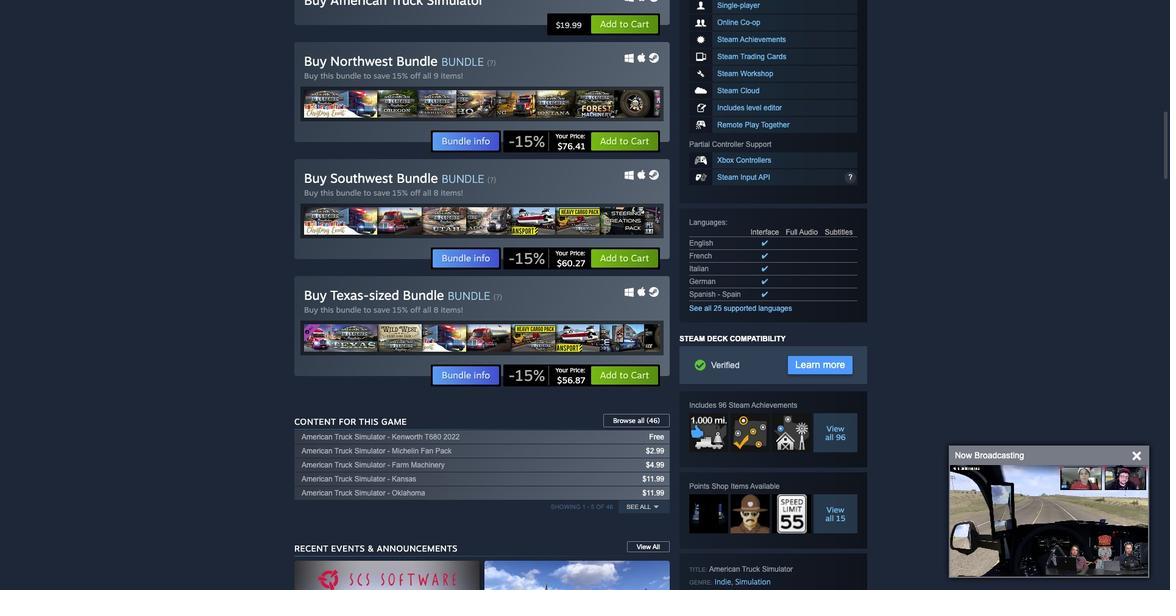 Task type: locate. For each thing, give the bounding box(es) containing it.
full audio
[[786, 228, 818, 237]]

2 vertical spatial save
[[374, 305, 390, 315]]

level
[[747, 104, 762, 112]]

save
[[374, 71, 390, 81], [374, 188, 390, 198], [374, 305, 390, 315]]

simulator down the american truck simulator - michelin fan pack
[[355, 461, 385, 470]]

0 horizontal spatial see
[[627, 504, 639, 510]]

1 info from the top
[[474, 136, 490, 147]]

truck for american truck simulator - farm machinery
[[335, 461, 353, 470]]

your for buy northwest bundle
[[556, 133, 568, 140]]

1 vertical spatial info
[[474, 253, 490, 264]]

1 horizontal spatial see
[[689, 304, 702, 313]]

off left the 9
[[410, 71, 421, 81]]

steam down online at the top of page
[[717, 36, 739, 44]]

add right $19.99
[[600, 19, 617, 30]]

american for american truck simulator - oklahoma
[[302, 489, 333, 498]]

steam trading cards
[[717, 53, 787, 61]]

$11.99
[[643, 475, 664, 484], [643, 489, 664, 498]]

3 this from the top
[[320, 305, 334, 315]]

2 items! from the top
[[441, 188, 463, 198]]

-15%
[[508, 132, 545, 151], [508, 249, 545, 268], [508, 366, 545, 385]]

see down spanish
[[689, 304, 702, 313]]

1 vertical spatial this
[[320, 188, 334, 198]]

simulator up simulation
[[762, 565, 793, 574]]

1 vertical spatial 96
[[836, 432, 846, 442]]

1 off from the top
[[410, 71, 421, 81]]

5 buy from the top
[[304, 287, 327, 303]]

add to cart link right $60.27
[[590, 249, 659, 268]]

add to cart link right $19.99
[[590, 15, 659, 34]]

simulator down the american truck simulator - kansas
[[355, 489, 385, 498]]

-15% left your price: $60.27
[[508, 249, 545, 268]]

your up $76.41
[[556, 133, 568, 140]]

cart for buy texas-sized bundle
[[631, 370, 649, 381]]

(?) inside buy texas-sized bundle bundle (?)
[[494, 293, 502, 302]]

french
[[689, 252, 712, 261]]

1 vertical spatial $11.99
[[643, 489, 664, 498]]

add to cart link up the browse
[[590, 366, 659, 385]]

0 vertical spatial 96
[[719, 401, 727, 410]]

steam achievements
[[717, 36, 786, 44]]

-
[[508, 132, 515, 151], [508, 249, 515, 268], [718, 290, 720, 299], [508, 366, 515, 385], [387, 433, 390, 442], [387, 447, 390, 456], [387, 461, 390, 470], [387, 475, 390, 484], [387, 489, 390, 498], [587, 504, 589, 510]]

t680
[[425, 433, 441, 442]]

heavy, but not bull in a china shop! image
[[689, 413, 728, 453]]

all for view all
[[653, 543, 660, 551]]

4 buy from the top
[[304, 188, 318, 198]]

-15% left your price: $56.87
[[508, 366, 545, 385]]

view all 15
[[826, 505, 846, 523]]

1 add to cart link from the top
[[590, 15, 659, 34]]

view inside view all 96
[[827, 424, 845, 434]]

2 this from the top
[[320, 188, 334, 198]]

0 vertical spatial price:
[[570, 133, 586, 140]]

1 vertical spatial achievements
[[752, 401, 798, 410]]

2 price: from the top
[[570, 250, 586, 257]]

simulator down american truck simulator - farm machinery
[[355, 475, 385, 484]]

achievements
[[740, 36, 786, 44], [752, 401, 798, 410]]

1 vertical spatial see
[[627, 504, 639, 510]]

0 vertical spatial buy this bundle to save 15% off all 8 items!
[[304, 188, 463, 198]]

(?) for buy southwest bundle
[[487, 176, 496, 185]]

3 off from the top
[[410, 305, 421, 315]]

all left '15'
[[826, 513, 834, 523]]

your price: $56.87
[[556, 367, 586, 385]]

0 horizontal spatial includes
[[689, 401, 717, 410]]

steam workshop link
[[689, 66, 858, 82]]

play
[[745, 121, 759, 129]]

0 vertical spatial all
[[640, 504, 651, 510]]

2 add from the top
[[600, 136, 617, 147]]

price: up $56.87
[[570, 367, 586, 374]]

steam up steam workshop
[[717, 53, 739, 61]]

6 buy from the top
[[304, 305, 318, 315]]

simulator for farm
[[355, 461, 385, 470]]

oklahoma
[[392, 489, 425, 498]]

your inside your price: $56.87
[[556, 367, 568, 374]]

includes up the remote
[[717, 104, 745, 112]]

buy texas-sized bundle bundle (?)
[[304, 287, 502, 303]]

game
[[381, 417, 407, 427]]

3 -15% from the top
[[508, 366, 545, 385]]

add to cart right $60.27
[[600, 253, 649, 264]]

1 bundle info link from the top
[[432, 132, 500, 151]]

buy this bundle to save 15% off all 9 items!
[[304, 71, 463, 81]]

this down southwest
[[320, 188, 334, 198]]

view all link
[[627, 542, 670, 552]]

items! down buy texas-sized bundle bundle (?)
[[441, 305, 463, 315]]

2 buy from the top
[[304, 71, 318, 81]]

2 bundle info link from the top
[[432, 249, 500, 268]]

bundle info link for buy northwest bundle
[[432, 132, 500, 151]]

price:
[[570, 133, 586, 140], [570, 250, 586, 257], [570, 367, 586, 374]]

1 price: from the top
[[570, 133, 586, 140]]

content
[[294, 417, 336, 427]]

add right $76.41
[[600, 136, 617, 147]]

2 bundle info from the top
[[442, 253, 490, 264]]

2 cart from the top
[[631, 136, 649, 147]]

bundle inside buy northwest bundle bundle (?)
[[441, 55, 484, 69]]

3 bundle info from the top
[[442, 370, 490, 381]]

0 vertical spatial items!
[[441, 71, 463, 81]]

2 $11.99 from the top
[[643, 489, 664, 498]]

✔ for english
[[762, 239, 768, 248]]

1 vertical spatial bundle
[[336, 188, 361, 198]]

free
[[649, 433, 664, 442]]

off down buy texas-sized bundle bundle (?)
[[410, 305, 421, 315]]

includes level editor
[[717, 104, 782, 112]]

1 cart from the top
[[631, 19, 649, 30]]

see for see all 25 supported languages
[[689, 304, 702, 313]]

3 items! from the top
[[441, 305, 463, 315]]

your up $56.87
[[556, 367, 568, 374]]

all inside view all 96
[[825, 432, 834, 442]]

save down buy southwest bundle bundle (?)
[[374, 188, 390, 198]]

1 vertical spatial bundle info
[[442, 253, 490, 264]]

items! right the 9
[[441, 71, 463, 81]]

2 8 from the top
[[434, 305, 439, 315]]

add
[[600, 19, 617, 30], [600, 136, 617, 147], [600, 253, 617, 264], [600, 370, 617, 381]]

:doublenickels: image
[[772, 495, 811, 534]]

1 vertical spatial items!
[[441, 188, 463, 198]]

bundle inside buy texas-sized bundle bundle (?)
[[448, 289, 490, 303]]

2 ✔ from the top
[[762, 252, 768, 261]]

3 cart from the top
[[631, 253, 649, 264]]

view all
[[637, 543, 660, 551]]

1 bundle from the top
[[336, 71, 361, 81]]

1 save from the top
[[374, 71, 390, 81]]

truck for american truck simulator - kenworth t680 2022
[[335, 433, 353, 442]]

- left farm
[[387, 461, 390, 470]]

2 vertical spatial -15%
[[508, 366, 545, 385]]

all right the farm away image
[[825, 432, 834, 442]]

1 vertical spatial includes
[[689, 401, 717, 410]]

✔
[[762, 239, 768, 248], [762, 252, 768, 261], [762, 265, 768, 273], [762, 278, 768, 286], [762, 290, 768, 299]]

1 vertical spatial price:
[[570, 250, 586, 257]]

add to cart link right $76.41
[[590, 132, 659, 151]]

off
[[410, 71, 421, 81], [410, 188, 421, 198], [410, 305, 421, 315]]

add to cart right $19.99
[[600, 19, 649, 30]]

8 for bundle
[[434, 305, 439, 315]]

96 right the farm away image
[[836, 432, 846, 442]]

view down see all
[[637, 543, 651, 551]]

15% left your price: $56.87
[[515, 366, 545, 385]]

2 vertical spatial price:
[[570, 367, 586, 374]]

15% left your price: $60.27
[[515, 249, 545, 268]]

price: for buy northwest bundle
[[570, 133, 586, 140]]

add to cart link for buy northwest bundle
[[590, 132, 659, 151]]

save down buy northwest bundle bundle (?)
[[374, 71, 390, 81]]

1 buy this bundle to save 15% off all 8 items! from the top
[[304, 188, 463, 198]]

price: inside your price: $76.41
[[570, 133, 586, 140]]

15% left your price: $76.41
[[515, 132, 545, 151]]

buy this bundle to save 15% off all 8 items! down sized
[[304, 305, 463, 315]]

4 add to cart from the top
[[600, 370, 649, 381]]

see
[[689, 304, 702, 313], [627, 504, 639, 510]]

add to cart right $76.41
[[600, 136, 649, 147]]

0 vertical spatial $11.99
[[643, 475, 664, 484]]

view right the farm away image
[[827, 424, 845, 434]]

off for buy southwest bundle
[[410, 188, 421, 198]]

0 horizontal spatial all
[[640, 504, 651, 510]]

1 vertical spatial 8
[[434, 305, 439, 315]]

-15% for buy southwest bundle
[[508, 249, 545, 268]]

your up $60.27
[[556, 250, 568, 257]]

1 vertical spatial -15%
[[508, 249, 545, 268]]

-15% left your price: $76.41
[[508, 132, 545, 151]]

all left 25
[[704, 304, 712, 313]]

this down northwest
[[320, 71, 334, 81]]

add to cart for buy northwest bundle
[[600, 136, 649, 147]]

-15% for buy texas-sized bundle
[[508, 366, 545, 385]]

1 bundle info from the top
[[442, 136, 490, 147]]

8 down buy texas-sized bundle bundle (?)
[[434, 305, 439, 315]]

3 bundle from the top
[[336, 305, 361, 315]]

add to cart
[[600, 19, 649, 30], [600, 136, 649, 147], [600, 253, 649, 264], [600, 370, 649, 381]]

simulator up the american truck simulator - michelin fan pack
[[355, 433, 385, 442]]

buy this bundle to save 15% off all 8 items! for texas-
[[304, 305, 463, 315]]

price: up $60.27
[[570, 250, 586, 257]]

items!
[[441, 71, 463, 81], [441, 188, 463, 198], [441, 305, 463, 315]]

0 vertical spatial -15%
[[508, 132, 545, 151]]

1 this from the top
[[320, 71, 334, 81]]

achievements up the farm away image
[[752, 401, 798, 410]]

american truck simulator - kansas
[[302, 475, 416, 484]]

1 vertical spatial off
[[410, 188, 421, 198]]

online co-op link
[[689, 15, 858, 31]]

steam trading cards link
[[689, 49, 858, 65]]

see for see all
[[627, 504, 639, 510]]

2 save from the top
[[374, 188, 390, 198]]

1 ✔ from the top
[[762, 239, 768, 248]]

$2.99
[[646, 447, 664, 456]]

steam workshop
[[717, 70, 773, 78]]

bundle down southwest
[[336, 188, 361, 198]]

info for buy southwest bundle
[[474, 253, 490, 264]]

simulator for michelin
[[355, 447, 385, 456]]

15% down buy southwest bundle bundle (?)
[[392, 188, 408, 198]]

2 vertical spatial bundle info
[[442, 370, 490, 381]]

0 vertical spatial bundle info
[[442, 136, 490, 147]]

1 add to cart from the top
[[600, 19, 649, 30]]

to right $19.99
[[620, 19, 629, 30]]

your for buy texas-sized bundle
[[556, 367, 568, 374]]

more
[[823, 360, 845, 370]]

0 vertical spatial see
[[689, 304, 702, 313]]

2 vertical spatial bundle
[[336, 305, 361, 315]]

4 cart from the top
[[631, 370, 649, 381]]

american
[[302, 433, 333, 442], [302, 447, 333, 456], [302, 461, 333, 470], [302, 475, 333, 484], [302, 489, 333, 498], [709, 565, 740, 574]]

truck for american truck simulator - michelin fan pack
[[335, 447, 353, 456]]

0 vertical spatial your
[[556, 133, 568, 140]]

15% down buy texas-sized bundle bundle (?)
[[392, 305, 408, 315]]

deck
[[707, 335, 728, 343]]

remote play together
[[717, 121, 790, 129]]

8 down buy southwest bundle bundle (?)
[[434, 188, 439, 198]]

4 ✔ from the top
[[762, 278, 768, 286]]

steam left deck
[[680, 335, 705, 343]]

$11.99 down $4.99
[[643, 475, 664, 484]]

0 vertical spatial off
[[410, 71, 421, 81]]

(?) inside buy southwest bundle bundle (?)
[[487, 176, 496, 185]]

buy this bundle to save 15% off all 8 items! for southwest
[[304, 188, 463, 198]]

bundle down northwest
[[336, 71, 361, 81]]

xbox controllers
[[717, 156, 771, 165]]

steam left cloud
[[717, 87, 739, 95]]

cart
[[631, 19, 649, 30], [631, 136, 649, 147], [631, 253, 649, 264], [631, 370, 649, 381]]

steam for steam input api
[[717, 173, 739, 182]]

2 buy this bundle to save 15% off all 8 items! from the top
[[304, 305, 463, 315]]

- down game
[[387, 433, 390, 442]]

2 vertical spatial info
[[474, 370, 490, 381]]

2 vertical spatial this
[[320, 305, 334, 315]]

1 vertical spatial buy this bundle to save 15% off all 8 items!
[[304, 305, 463, 315]]

2 add to cart from the top
[[600, 136, 649, 147]]

audio
[[799, 228, 818, 237]]

bundle info for buy texas-sized bundle
[[442, 370, 490, 381]]

languages
[[759, 304, 792, 313]]

view right the :doublenickels: image
[[827, 505, 845, 515]]

$11.99 for american truck simulator - oklahoma
[[643, 489, 664, 498]]

15%
[[392, 71, 408, 81], [515, 132, 545, 151], [392, 188, 408, 198], [515, 249, 545, 268], [392, 305, 408, 315], [515, 366, 545, 385]]

1 vertical spatial view
[[827, 505, 845, 515]]

steam inside 'link'
[[717, 53, 739, 61]]

price: inside your price: $56.87
[[570, 367, 586, 374]]

english
[[689, 239, 713, 248]]

0 vertical spatial view
[[827, 424, 845, 434]]

3 your from the top
[[556, 367, 568, 374]]

4 add to cart link from the top
[[590, 366, 659, 385]]

3 price: from the top
[[570, 367, 586, 374]]

2 add to cart link from the top
[[590, 132, 659, 151]]

add right $60.27
[[600, 253, 617, 264]]

save for southwest
[[374, 188, 390, 198]]

2 vertical spatial view
[[637, 543, 651, 551]]

1 items! from the top
[[441, 71, 463, 81]]

simulator for kenworth
[[355, 433, 385, 442]]

simulation link
[[735, 577, 771, 587]]

$76.41
[[558, 141, 586, 151]]

3 add to cart link from the top
[[590, 249, 659, 268]]

0 vertical spatial bundle
[[441, 55, 484, 69]]

info for buy texas-sized bundle
[[474, 370, 490, 381]]

simulator for kansas
[[355, 475, 385, 484]]

add to cart link for buy southwest bundle
[[590, 249, 659, 268]]

steam up steam cloud
[[717, 70, 739, 78]]

0 vertical spatial 8
[[434, 188, 439, 198]]

2 vertical spatial (?)
[[494, 293, 502, 302]]

2 vertical spatial bundle
[[448, 289, 490, 303]]

3 ✔ from the top
[[762, 265, 768, 273]]

workshop
[[741, 70, 773, 78]]

2 your from the top
[[556, 250, 568, 257]]

1 vertical spatial save
[[374, 188, 390, 198]]

$11.99 up see all
[[643, 489, 664, 498]]

buy
[[304, 53, 327, 69], [304, 71, 318, 81], [304, 170, 327, 186], [304, 188, 318, 198], [304, 287, 327, 303], [304, 305, 318, 315]]

2 info from the top
[[474, 253, 490, 264]]

your inside your price: $60.27
[[556, 250, 568, 257]]

0 vertical spatial bundle info link
[[432, 132, 500, 151]]

view inside view all 15
[[827, 505, 845, 515]]

american for american truck simulator - michelin fan pack
[[302, 447, 333, 456]]

simulator inside title: american truck simulator genre: indie , simulation
[[762, 565, 793, 574]]

1 your from the top
[[556, 133, 568, 140]]

add right $56.87
[[600, 370, 617, 381]]

2 vertical spatial off
[[410, 305, 421, 315]]

3 add to cart from the top
[[600, 253, 649, 264]]

steam down xbox
[[717, 173, 739, 182]]

steam up the centennial state image
[[729, 401, 750, 410]]

0 vertical spatial (?)
[[487, 59, 496, 68]]

1 vertical spatial (?)
[[487, 176, 496, 185]]

5 ✔ from the top
[[762, 290, 768, 299]]

languages :
[[689, 218, 728, 227]]

achievements down op at the top right
[[740, 36, 786, 44]]

1 vertical spatial your
[[556, 250, 568, 257]]

2 off from the top
[[410, 188, 421, 198]]

96 up heavy, but not bull in a china shop! image
[[719, 401, 727, 410]]

available
[[750, 482, 780, 491]]

1 vertical spatial all
[[653, 543, 660, 551]]

this
[[359, 417, 379, 427]]

1 horizontal spatial includes
[[717, 104, 745, 112]]

1 horizontal spatial 96
[[836, 432, 846, 442]]

3 bundle info link from the top
[[432, 366, 500, 385]]

items! down buy southwest bundle bundle (?)
[[441, 188, 463, 198]]

remote play together link
[[689, 117, 858, 133]]

0 vertical spatial info
[[474, 136, 490, 147]]

for
[[339, 417, 356, 427]]

single-player link
[[689, 0, 858, 14]]

all down buy southwest bundle bundle (?)
[[423, 188, 431, 198]]

1 horizontal spatial all
[[653, 543, 660, 551]]

5
[[591, 504, 595, 510]]

3 save from the top
[[374, 305, 390, 315]]

0 vertical spatial save
[[374, 71, 390, 81]]

off down buy southwest bundle bundle (?)
[[410, 188, 421, 198]]

controllers
[[736, 156, 771, 165]]

(46)
[[647, 417, 660, 425]]

add for buy northwest bundle
[[600, 136, 617, 147]]

2 vertical spatial bundle info link
[[432, 366, 500, 385]]

american for american truck simulator - kansas
[[302, 475, 333, 484]]

simulator up american truck simulator - farm machinery
[[355, 447, 385, 456]]

to up the browse
[[620, 370, 629, 381]]

buy this bundle to save 15% off all 8 items! down buy southwest bundle bundle (?)
[[304, 188, 463, 198]]

4 add from the top
[[600, 370, 617, 381]]

$60.27
[[557, 258, 586, 268]]

0 vertical spatial bundle
[[336, 71, 361, 81]]

price: up $76.41
[[570, 133, 586, 140]]

- down american truck simulator - kenworth t680 2022
[[387, 447, 390, 456]]

announcements
[[377, 543, 458, 554]]

1 vertical spatial bundle info link
[[432, 249, 500, 268]]

0 vertical spatial includes
[[717, 104, 745, 112]]

bundle for texas-
[[336, 305, 361, 315]]

machinery
[[411, 461, 445, 470]]

2 bundle from the top
[[336, 188, 361, 198]]

input
[[741, 173, 757, 182]]

bundle down texas-
[[336, 305, 361, 315]]

2 vertical spatial your
[[556, 367, 568, 374]]

your inside your price: $76.41
[[556, 133, 568, 140]]

15
[[836, 513, 846, 523]]

1 $11.99 from the top
[[643, 475, 664, 484]]

steam for steam achievements
[[717, 36, 739, 44]]

this for texas-
[[320, 305, 334, 315]]

off for buy northwest bundle
[[410, 71, 421, 81]]

steam achievements link
[[689, 32, 858, 48]]

this down texas-
[[320, 305, 334, 315]]

all left the 9
[[423, 71, 431, 81]]

1 vertical spatial bundle
[[442, 172, 484, 186]]

price: for buy southwest bundle
[[570, 250, 586, 257]]

spain
[[722, 290, 741, 299]]

steam for steam workshop
[[717, 70, 739, 78]]

1 -15% from the top
[[508, 132, 545, 151]]

0 vertical spatial this
[[320, 71, 334, 81]]

3 add from the top
[[600, 253, 617, 264]]

includes
[[717, 104, 745, 112], [689, 401, 717, 410]]

includes up heavy, but not bull in a china shop! image
[[689, 401, 717, 410]]

see right the 46
[[627, 504, 639, 510]]

add to cart link
[[590, 15, 659, 34], [590, 132, 659, 151], [590, 249, 659, 268], [590, 366, 659, 385]]

3 buy from the top
[[304, 170, 327, 186]]

- left your price: $56.87
[[508, 366, 515, 385]]

your for buy southwest bundle
[[556, 250, 568, 257]]

american for american truck simulator - kenworth t680 2022
[[302, 433, 333, 442]]

add to cart up the browse
[[600, 370, 649, 381]]

2 -15% from the top
[[508, 249, 545, 268]]

(?) inside buy northwest bundle bundle (?)
[[487, 59, 496, 68]]

price: inside your price: $60.27
[[570, 250, 586, 257]]

of
[[596, 504, 605, 510]]

bundle inside buy southwest bundle bundle (?)
[[442, 172, 484, 186]]

2 vertical spatial items!
[[441, 305, 463, 315]]

add for buy texas-sized bundle
[[600, 370, 617, 381]]

- left kansas
[[387, 475, 390, 484]]

includes for includes level editor
[[717, 104, 745, 112]]

3 info from the top
[[474, 370, 490, 381]]

save down sized
[[374, 305, 390, 315]]

96
[[719, 401, 727, 410], [836, 432, 846, 442]]

1 8 from the top
[[434, 188, 439, 198]]



Task type: vqa. For each thing, say whether or not it's contained in the screenshot.
have
no



Task type: describe. For each thing, give the bounding box(es) containing it.
save for texas-
[[374, 305, 390, 315]]

trading
[[740, 53, 765, 61]]

partial controller support
[[689, 140, 772, 149]]

this for northwest
[[320, 71, 334, 81]]

american for american truck simulator - farm machinery
[[302, 461, 333, 470]]

truck for american truck simulator - oklahoma
[[335, 489, 353, 498]]

farm away image
[[772, 413, 811, 453]]

genre:
[[689, 579, 713, 586]]

browse all (46)
[[613, 417, 660, 425]]

- left your price: $76.41
[[508, 132, 515, 151]]

$4.99
[[646, 461, 664, 470]]

to down sized
[[364, 305, 371, 315]]

add to cart link for buy texas-sized bundle
[[590, 366, 659, 385]]

this for southwest
[[320, 188, 334, 198]]

italian
[[689, 265, 709, 273]]

add to cart for buy texas-sized bundle
[[600, 370, 649, 381]]

- left your price: $60.27
[[508, 249, 515, 268]]

:smokeybear: image
[[731, 495, 770, 534]]

german
[[689, 278, 716, 286]]

fan
[[421, 447, 433, 456]]

cart for buy northwest bundle
[[631, 136, 649, 147]]

0 horizontal spatial 96
[[719, 401, 727, 410]]

$19.99
[[556, 20, 582, 30]]

spanish
[[689, 290, 716, 299]]

southwest
[[330, 170, 393, 186]]

recent events & announcements
[[294, 543, 458, 554]]

american truck simulator - michelin fan pack
[[302, 447, 452, 456]]

events
[[331, 543, 365, 554]]

steam cloud
[[717, 87, 760, 95]]

steam for steam trading cards
[[717, 53, 739, 61]]

editor
[[764, 104, 782, 112]]

✔ for spanish - spain
[[762, 290, 768, 299]]

to down southwest
[[364, 188, 371, 198]]

xbox controllers link
[[689, 153, 858, 168]]

96 inside view all 96
[[836, 432, 846, 442]]

46
[[606, 504, 613, 510]]

american truck simulator - kenworth t680 2022
[[302, 433, 460, 442]]

1 buy from the top
[[304, 53, 327, 69]]

buy southwest bundle bundle (?)
[[304, 170, 496, 186]]

items! for buy texas-sized bundle
[[441, 305, 463, 315]]

now broadcasting link
[[955, 449, 1024, 461]]

- left spain
[[718, 290, 720, 299]]

cart for buy southwest bundle
[[631, 253, 649, 264]]

w900 image
[[689, 495, 728, 526]]

-15% for buy northwest bundle
[[508, 132, 545, 151]]

view for 15
[[827, 505, 845, 515]]

texas-
[[330, 287, 369, 303]]

to right $60.27
[[620, 253, 629, 264]]

info for buy northwest bundle
[[474, 136, 490, 147]]

15% down buy northwest bundle bundle (?)
[[392, 71, 408, 81]]

kenworth
[[392, 433, 423, 442]]

bundle for northwest
[[336, 71, 361, 81]]

bundle info link for buy texas-sized bundle
[[432, 366, 500, 385]]

title: american truck simulator genre: indie , simulation
[[689, 565, 793, 587]]

bundle for southwest
[[336, 188, 361, 198]]

items! for buy southwest bundle
[[441, 188, 463, 198]]

off for buy texas-sized bundle
[[410, 305, 421, 315]]

includes 96 steam achievements
[[689, 401, 798, 410]]

learn more
[[796, 360, 845, 370]]

steam deck compatibility
[[680, 335, 786, 343]]

american truck simulator - farm machinery
[[302, 461, 445, 470]]

browse
[[613, 417, 636, 425]]

cloud
[[741, 87, 760, 95]]

✔ for french
[[762, 252, 768, 261]]

add for buy southwest bundle
[[600, 253, 617, 264]]

8 for bundle
[[434, 188, 439, 198]]

northwest
[[330, 53, 393, 69]]

bundle info for buy northwest bundle
[[442, 136, 490, 147]]

$56.87
[[557, 375, 586, 385]]

all inside view all 15
[[826, 513, 834, 523]]

1 add from the top
[[600, 19, 617, 30]]

the centennial state image
[[731, 413, 770, 453]]

✔ for german
[[762, 278, 768, 286]]

1
[[582, 504, 586, 510]]

kansas
[[392, 475, 416, 484]]

api
[[758, 173, 770, 182]]

includes for includes 96 steam achievements
[[689, 401, 717, 410]]

2022
[[443, 433, 460, 442]]

see all
[[627, 504, 651, 510]]

save for northwest
[[374, 71, 390, 81]]

truck for american truck simulator - kansas
[[335, 475, 353, 484]]

your price: $76.41
[[556, 133, 586, 151]]

interface
[[751, 228, 779, 237]]

0 vertical spatial achievements
[[740, 36, 786, 44]]

- left the 5
[[587, 504, 589, 510]]

view for 96
[[827, 424, 845, 434]]

michelin
[[392, 447, 419, 456]]

steam for steam cloud
[[717, 87, 739, 95]]

single-player
[[717, 1, 760, 10]]

simulator for oklahoma
[[355, 489, 385, 498]]

remote
[[717, 121, 743, 129]]

- left oklahoma
[[387, 489, 390, 498]]

partial
[[689, 140, 710, 149]]

bundle for buy northwest bundle
[[441, 55, 484, 69]]

indie
[[715, 577, 731, 587]]

✔ for italian
[[762, 265, 768, 273]]

simulation
[[735, 577, 771, 587]]

xbox
[[717, 156, 734, 165]]

items! for buy northwest bundle
[[441, 71, 463, 81]]

all left (46)
[[638, 417, 645, 425]]

?
[[849, 173, 853, 182]]

,
[[731, 578, 733, 587]]

steam for steam deck compatibility
[[680, 335, 705, 343]]

price: for buy texas-sized bundle
[[570, 367, 586, 374]]

&
[[368, 543, 374, 554]]

all down buy texas-sized bundle bundle (?)
[[423, 305, 431, 315]]

bundle info for buy southwest bundle
[[442, 253, 490, 264]]

all for see all
[[640, 504, 651, 510]]

languages
[[689, 218, 726, 227]]

see all 25 supported languages
[[689, 304, 792, 313]]

now
[[955, 450, 972, 460]]

$11.99 for american truck simulator - kansas
[[643, 475, 664, 484]]

25
[[714, 304, 722, 313]]

cards
[[767, 53, 787, 61]]

american truck simulator - oklahoma
[[302, 489, 425, 498]]

learn more link
[[788, 356, 853, 374]]

points shop items available
[[689, 482, 780, 491]]

:
[[726, 218, 728, 227]]

op
[[752, 19, 761, 27]]

single-
[[717, 1, 740, 10]]

truck inside title: american truck simulator genre: indie , simulation
[[742, 565, 760, 574]]

player
[[740, 1, 760, 10]]

(?) for buy northwest bundle
[[487, 59, 496, 68]]

pack
[[435, 447, 452, 456]]

co-
[[741, 19, 752, 27]]

online
[[717, 19, 739, 27]]

bundle info link for buy southwest bundle
[[432, 249, 500, 268]]

to down northwest
[[364, 71, 371, 81]]

american inside title: american truck simulator genre: indie , simulation
[[709, 565, 740, 574]]

subtitles
[[825, 228, 853, 237]]

verified
[[711, 360, 740, 370]]

9
[[434, 71, 439, 81]]

showing
[[551, 504, 581, 510]]

view all 96
[[825, 424, 846, 442]]

spanish - spain
[[689, 290, 741, 299]]

to right $76.41
[[620, 136, 629, 147]]

together
[[761, 121, 790, 129]]

add to cart for buy southwest bundle
[[600, 253, 649, 264]]

bundle for buy southwest bundle
[[442, 172, 484, 186]]

title:
[[689, 566, 708, 573]]



